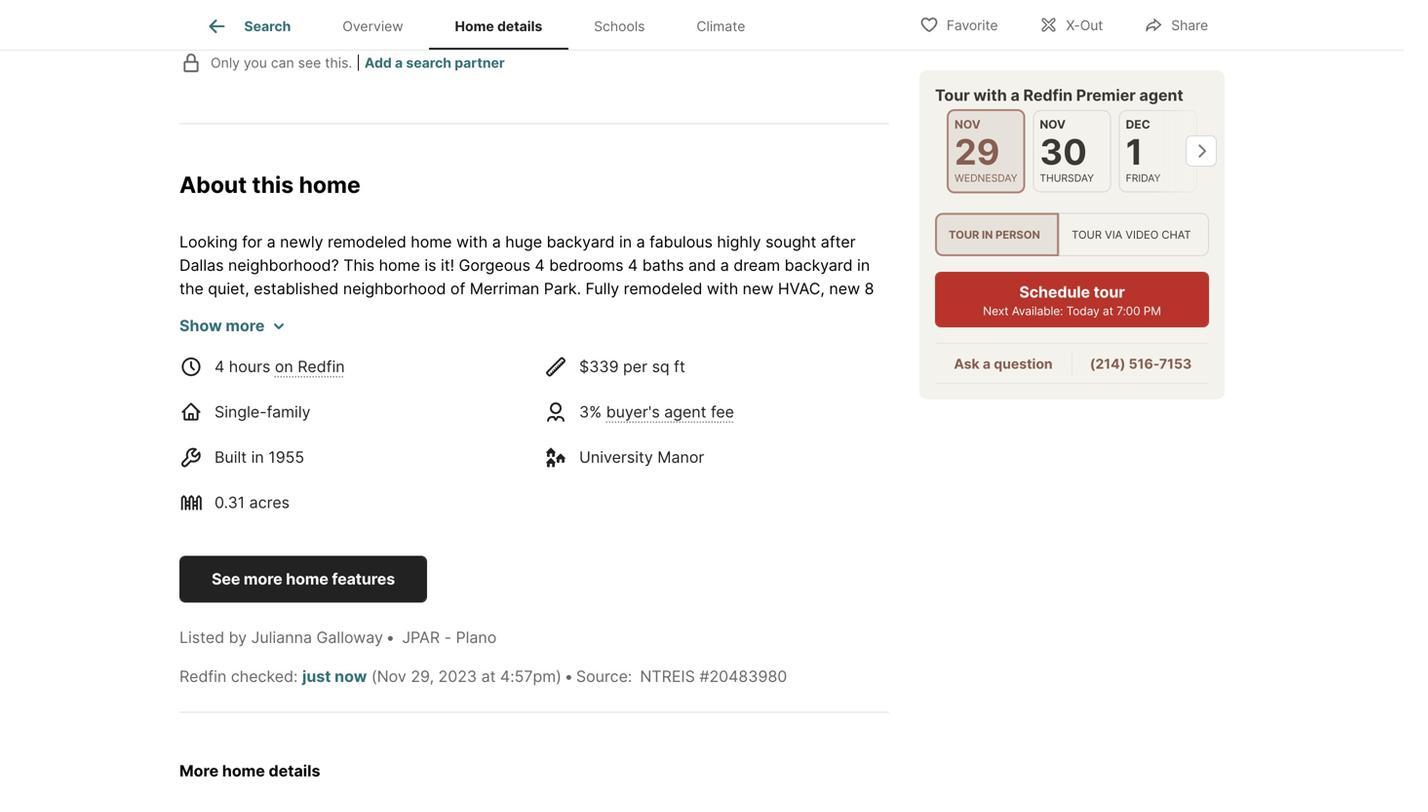 Task type: describe. For each thing, give the bounding box(es) containing it.
ask a question link
[[954, 356, 1053, 373]]

an
[[265, 373, 283, 392]]

a down highly
[[721, 256, 729, 275]]

7153
[[1160, 356, 1192, 373]]

tab list containing search
[[179, 0, 787, 50]]

7:00
[[1117, 305, 1141, 319]]

huge
[[505, 233, 542, 252]]

features
[[332, 570, 395, 589]]

and up 'rock'
[[356, 303, 383, 322]]

lake.
[[399, 326, 438, 345]]

search
[[244, 18, 291, 34]]

built
[[215, 448, 247, 467]]

thursday
[[1040, 172, 1094, 184]]

2 horizontal spatial the
[[701, 326, 725, 345]]

x-out button
[[1023, 4, 1120, 44]]

ft
[[674, 357, 685, 376]]

-
[[444, 629, 452, 648]]

sq
[[652, 357, 670, 376]]

a up nov 29 wednesday at the top of page
[[1011, 86, 1020, 105]]

in up 8
[[857, 256, 870, 275]]

and down come
[[532, 373, 559, 392]]

tour for tour in person
[[949, 228, 980, 241]]

redfin checked: just now (nov 29, 2023 at 4:57pm) • source: ntreis # 20483980
[[179, 668, 787, 687]]

overview
[[343, 18, 403, 34]]

0 horizontal spatial the
[[179, 279, 204, 298]]

outdoors
[[515, 326, 582, 345]]

1 vertical spatial backyard
[[785, 256, 853, 275]]

(214)
[[1090, 356, 1126, 373]]

luxurious
[[813, 326, 879, 345]]

hours
[[229, 357, 271, 376]]

to up out
[[653, 303, 668, 322]]

listed
[[179, 629, 224, 648]]

by
[[229, 629, 247, 648]]

ask
[[954, 356, 980, 373]]

climate
[[697, 18, 746, 34]]

search link
[[205, 15, 291, 38]]

home details
[[455, 18, 543, 34]]

friday inside looking for a newly remodeled home with a huge backyard in a fabulous highly sought after dallas neighborhood? this home is it! gorgeous 4 bedrooms 4 baths and a dream backyard in the quiet, established neighborhood of merriman park. fully remodeled with new hvac, new 8 foot privacy fence, roof and so much more.  prime location close to north park, downtown and just minutes from white rock lake.  enjoy the outdoors hanging out on the newly built luxurious oversized backyard deck! professional photos to come on wednesday, showings to start on friday with an open house to be held saturday and sunday.
[[179, 373, 225, 392]]

30
[[1040, 131, 1087, 173]]

3%
[[579, 403, 602, 422]]

sought
[[766, 233, 817, 252]]

single-family
[[215, 403, 311, 422]]

home details tab
[[429, 3, 568, 50]]

on down from
[[275, 357, 293, 376]]

checked:
[[231, 668, 298, 687]]

only you can see this.
[[211, 54, 352, 71]]

on down north
[[678, 326, 696, 345]]

rock
[[358, 326, 395, 345]]

wednesday,
[[609, 350, 699, 369]]

listed by julianna galloway • jpar - plano
[[179, 629, 497, 648]]

2 new from the left
[[829, 279, 860, 298]]

show more
[[179, 316, 265, 336]]

$339
[[579, 357, 619, 376]]

julianna
[[251, 629, 312, 648]]

with left an
[[229, 373, 261, 392]]

plano
[[456, 629, 497, 648]]

1 horizontal spatial 4
[[535, 256, 545, 275]]

x-out
[[1066, 17, 1103, 34]]

on down luxurious
[[838, 350, 856, 369]]

a up baths
[[637, 233, 645, 252]]

wednesday
[[955, 172, 1018, 184]]

0 horizontal spatial details
[[269, 762, 320, 781]]

enjoy
[[443, 326, 483, 345]]

add
[[365, 54, 392, 71]]

20483980
[[710, 668, 787, 687]]

and up luxurious
[[844, 303, 872, 322]]

out
[[1080, 17, 1103, 34]]

is
[[425, 256, 436, 275]]

fully
[[586, 279, 620, 298]]

climate tab
[[671, 3, 771, 50]]

source:
[[576, 668, 632, 687]]

redfin for on
[[298, 357, 345, 376]]

family
[[267, 403, 311, 422]]

hanging
[[586, 326, 645, 345]]

so
[[388, 303, 405, 322]]

Add a comment... text field
[[196, 4, 760, 28]]

in right built
[[251, 448, 264, 467]]

next image
[[1186, 136, 1217, 167]]

open
[[287, 373, 327, 392]]

0 vertical spatial remodeled
[[328, 233, 406, 252]]

be
[[402, 373, 421, 392]]

schedule
[[1020, 283, 1090, 302]]

more for see
[[244, 570, 282, 589]]

29
[[955, 131, 1000, 173]]

dec
[[1126, 118, 1151, 132]]

0 vertical spatial newly
[[280, 233, 323, 252]]

with up nov 29 wednesday at the top of page
[[974, 86, 1007, 105]]

to down built
[[779, 350, 794, 369]]

0 vertical spatial friday
[[1126, 172, 1161, 184]]

favorite
[[947, 17, 998, 34]]

8
[[865, 279, 874, 298]]

tour with a redfin premier agent
[[935, 86, 1184, 105]]

chat
[[1162, 228, 1191, 241]]

video
[[1126, 228, 1159, 241]]

professional
[[372, 350, 462, 369]]

ask a question
[[954, 356, 1053, 373]]

park.
[[544, 279, 581, 298]]

and down fabulous
[[689, 256, 716, 275]]

overview tab
[[317, 3, 429, 50]]

ntreis
[[640, 668, 695, 687]]

2 horizontal spatial 4
[[628, 256, 638, 275]]

foot
[[179, 303, 209, 322]]

search
[[406, 54, 452, 71]]

for
[[242, 233, 262, 252]]

established
[[254, 279, 339, 298]]

more.
[[454, 303, 496, 322]]

of
[[451, 279, 465, 298]]



Task type: vqa. For each thing, say whether or not it's contained in the screenshot.
Tour corresponding to Tour with a Redfin Premier agent
yes



Task type: locate. For each thing, give the bounding box(es) containing it.
(214) 516-7153 link
[[1090, 356, 1192, 373]]

0 vertical spatial just
[[179, 326, 206, 345]]

4 down huge
[[535, 256, 545, 275]]

home right this
[[299, 171, 361, 198]]

tour left person
[[949, 228, 980, 241]]

this
[[344, 256, 375, 275]]

newly up neighborhood?
[[280, 233, 323, 252]]

|
[[356, 54, 361, 71]]

$339 per sq ft
[[579, 357, 685, 376]]

just inside looking for a newly remodeled home with a huge backyard in a fabulous highly sought after dallas neighborhood? this home is it! gorgeous 4 bedrooms 4 baths and a dream backyard in the quiet, established neighborhood of merriman park. fully remodeled with new hvac, new 8 foot privacy fence, roof and so much more.  prime location close to north park, downtown and just minutes from white rock lake.  enjoy the outdoors hanging out on the newly built luxurious oversized backyard deck! professional photos to come on wednesday, showings to start on friday with an open house to be held saturday and sunday.
[[179, 326, 206, 345]]

0 horizontal spatial at
[[481, 668, 496, 687]]

agent up dec
[[1140, 86, 1184, 105]]

hvac,
[[778, 279, 825, 298]]

university manor
[[579, 448, 705, 467]]

fence,
[[271, 303, 317, 322]]

it!
[[441, 256, 455, 275]]

0 horizontal spatial redfin
[[179, 668, 227, 687]]

with
[[974, 86, 1007, 105], [456, 233, 488, 252], [707, 279, 739, 298], [229, 373, 261, 392]]

at down tour
[[1103, 305, 1114, 319]]

4 left baths
[[628, 256, 638, 275]]

1 nov from the left
[[955, 118, 981, 132]]

1 vertical spatial friday
[[179, 373, 225, 392]]

the up foot
[[179, 279, 204, 298]]

4 left 'hours'
[[215, 357, 225, 376]]

favorite button
[[903, 4, 1015, 44]]

quiet,
[[208, 279, 249, 298]]

neighborhood?
[[228, 256, 339, 275]]

0 vertical spatial agent
[[1140, 86, 1184, 105]]

park,
[[719, 303, 757, 322]]

privacy
[[213, 303, 267, 322]]

1 vertical spatial remodeled
[[624, 279, 703, 298]]

with up gorgeous
[[456, 233, 488, 252]]

newly up the showings
[[729, 326, 773, 345]]

about
[[179, 171, 247, 198]]

more inside dropdown button
[[226, 316, 265, 336]]

only
[[211, 54, 240, 71]]

tab list
[[179, 0, 787, 50]]

nov down tour with a redfin premier agent
[[1040, 118, 1066, 132]]

looking
[[179, 233, 238, 252]]

in up bedrooms
[[619, 233, 632, 252]]

details right home
[[497, 18, 543, 34]]

prime
[[501, 303, 543, 322]]

tour
[[935, 86, 970, 105], [949, 228, 980, 241], [1072, 228, 1102, 241]]

0 horizontal spatial just
[[179, 326, 206, 345]]

1 vertical spatial •
[[565, 668, 573, 687]]

deck!
[[327, 350, 368, 369]]

remodeled
[[328, 233, 406, 252], [624, 279, 703, 298]]

show
[[179, 316, 222, 336]]

1
[[1126, 131, 1143, 173]]

2 vertical spatial redfin
[[179, 668, 227, 687]]

now
[[335, 668, 367, 687]]

location
[[547, 303, 606, 322]]

agent left the fee
[[664, 403, 707, 422]]

friday down dec
[[1126, 172, 1161, 184]]

1 horizontal spatial agent
[[1140, 86, 1184, 105]]

nov up wednesday
[[955, 118, 981, 132]]

home up neighborhood
[[379, 256, 420, 275]]

redfin left premier
[[1024, 86, 1073, 105]]

the down north
[[701, 326, 725, 345]]

redfin down listed
[[179, 668, 227, 687]]

1 horizontal spatial the
[[487, 326, 511, 345]]

0 horizontal spatial friday
[[179, 373, 225, 392]]

tour left the via
[[1072, 228, 1102, 241]]

just left now
[[302, 668, 331, 687]]

0 vertical spatial •
[[386, 629, 395, 648]]

1 horizontal spatial at
[[1103, 305, 1114, 319]]

more inside button
[[244, 570, 282, 589]]

1 vertical spatial newly
[[729, 326, 773, 345]]

friday down oversized
[[179, 373, 225, 392]]

2 horizontal spatial redfin
[[1024, 86, 1073, 105]]

at right 2023
[[481, 668, 496, 687]]

1 horizontal spatial friday
[[1126, 172, 1161, 184]]

1 horizontal spatial nov
[[1040, 118, 1066, 132]]

1 horizontal spatial redfin
[[298, 357, 345, 376]]

• left source:
[[565, 668, 573, 687]]

0 vertical spatial more
[[226, 316, 265, 336]]

photos
[[467, 350, 518, 369]]

1 vertical spatial more
[[244, 570, 282, 589]]

backyard up hvac,
[[785, 256, 853, 275]]

redfin
[[1024, 86, 1073, 105], [298, 357, 345, 376], [179, 668, 227, 687]]

details right more
[[269, 762, 320, 781]]

can
[[271, 54, 294, 71]]

on up sunday.
[[587, 350, 605, 369]]

baths
[[642, 256, 684, 275]]

tour for tour via video chat
[[1072, 228, 1102, 241]]

x-
[[1066, 17, 1080, 34]]

nov for 29
[[955, 118, 981, 132]]

1 vertical spatial details
[[269, 762, 320, 781]]

home
[[455, 18, 494, 34]]

show more button
[[179, 315, 284, 338]]

1 horizontal spatial details
[[497, 18, 543, 34]]

single-
[[215, 403, 267, 422]]

more down quiet,
[[226, 316, 265, 336]]

dallas
[[179, 256, 224, 275]]

fabulous
[[650, 233, 713, 252]]

1 vertical spatial agent
[[664, 403, 707, 422]]

at inside the schedule tour next available: today at 7:00 pm
[[1103, 305, 1114, 319]]

house
[[331, 373, 379, 392]]

this
[[252, 171, 294, 198]]

0 horizontal spatial newly
[[280, 233, 323, 252]]

new left 8
[[829, 279, 860, 298]]

2 horizontal spatial backyard
[[785, 256, 853, 275]]

• left jpar
[[386, 629, 395, 648]]

white
[[312, 326, 354, 345]]

backyard up bedrooms
[[547, 233, 615, 252]]

neighborhood
[[343, 279, 446, 298]]

north
[[673, 303, 715, 322]]

0.31 acres
[[215, 494, 290, 513]]

the up photos
[[487, 326, 511, 345]]

3% buyer's agent fee
[[579, 403, 734, 422]]

1 vertical spatial redfin
[[298, 357, 345, 376]]

a right the for
[[267, 233, 276, 252]]

1 new from the left
[[743, 279, 774, 298]]

home up is
[[411, 233, 452, 252]]

much
[[410, 303, 450, 322]]

home inside button
[[286, 570, 328, 589]]

remodeled down baths
[[624, 279, 703, 298]]

0 vertical spatial redfin
[[1024, 86, 1073, 105]]

via
[[1105, 228, 1123, 241]]

1 vertical spatial at
[[481, 668, 496, 687]]

1 horizontal spatial remodeled
[[624, 279, 703, 298]]

in inside list box
[[982, 228, 993, 241]]

backyard down from
[[255, 350, 323, 369]]

dream
[[734, 256, 780, 275]]

buyer's agent fee link
[[606, 403, 734, 422]]

partner
[[455, 54, 505, 71]]

1 horizontal spatial •
[[565, 668, 573, 687]]

1 vertical spatial just
[[302, 668, 331, 687]]

a
[[395, 54, 403, 71], [1011, 86, 1020, 105], [267, 233, 276, 252], [492, 233, 501, 252], [637, 233, 645, 252], [721, 256, 729, 275], [983, 356, 991, 373]]

held
[[425, 373, 457, 392]]

oversized
[[179, 350, 251, 369]]

tour for tour with a redfin premier agent
[[935, 86, 970, 105]]

1 horizontal spatial backyard
[[547, 233, 615, 252]]

see more home features
[[212, 570, 395, 589]]

remodeled up this
[[328, 233, 406, 252]]

after
[[821, 233, 856, 252]]

backyard
[[547, 233, 615, 252], [785, 256, 853, 275], [255, 350, 323, 369]]

516-
[[1129, 356, 1160, 373]]

more
[[226, 316, 265, 336], [244, 570, 282, 589]]

tour up "29"
[[935, 86, 970, 105]]

schedule tour next available: today at 7:00 pm
[[983, 283, 1161, 319]]

1 horizontal spatial newly
[[729, 326, 773, 345]]

nov inside nov 30 thursday
[[1040, 118, 1066, 132]]

2 vertical spatial backyard
[[255, 350, 323, 369]]

sunday.
[[564, 373, 623, 392]]

nov for 30
[[1040, 118, 1066, 132]]

a right add
[[395, 54, 403, 71]]

see
[[298, 54, 321, 71]]

(nov
[[371, 668, 407, 687]]

0 horizontal spatial backyard
[[255, 350, 323, 369]]

in left person
[[982, 228, 993, 241]]

new down dream at the right top of the page
[[743, 279, 774, 298]]

with up park,
[[707, 279, 739, 298]]

nov 30 thursday
[[1040, 118, 1094, 184]]

0 horizontal spatial 4
[[215, 357, 225, 376]]

pm
[[1144, 305, 1161, 319]]

redfin down the white
[[298, 357, 345, 376]]

tour via video chat
[[1072, 228, 1191, 241]]

saturday
[[462, 373, 527, 392]]

1 horizontal spatial just
[[302, 668, 331, 687]]

newly
[[280, 233, 323, 252], [729, 326, 773, 345]]

list box
[[935, 213, 1209, 257]]

share button
[[1128, 4, 1225, 44]]

0 horizontal spatial •
[[386, 629, 395, 648]]

gorgeous
[[459, 256, 531, 275]]

0 horizontal spatial agent
[[664, 403, 707, 422]]

nov 29 wednesday
[[955, 118, 1018, 184]]

0 vertical spatial backyard
[[547, 233, 615, 252]]

just
[[179, 326, 206, 345], [302, 668, 331, 687]]

today
[[1067, 305, 1100, 319]]

built
[[777, 326, 809, 345]]

see
[[212, 570, 240, 589]]

start
[[799, 350, 833, 369]]

manor
[[658, 448, 705, 467]]

merriman
[[470, 279, 540, 298]]

2 nov from the left
[[1040, 118, 1066, 132]]

home right more
[[222, 762, 265, 781]]

to down "outdoors"
[[522, 350, 537, 369]]

1955
[[268, 448, 304, 467]]

available:
[[1012, 305, 1063, 319]]

nov inside nov 29 wednesday
[[955, 118, 981, 132]]

0 vertical spatial at
[[1103, 305, 1114, 319]]

list box containing tour in person
[[935, 213, 1209, 257]]

looking for a newly remodeled home with a huge backyard in a fabulous highly sought after dallas neighborhood? this home is it! gorgeous 4 bedrooms 4 baths and a dream backyard in the quiet, established neighborhood of merriman park. fully remodeled with new hvac, new 8 foot privacy fence, roof and so much more.  prime location close to north park, downtown and just minutes from white rock lake.  enjoy the outdoors hanging out on the newly built luxurious oversized backyard deck! professional photos to come on wednesday, showings to start on friday with an open house to be held saturday and sunday.
[[179, 233, 879, 392]]

redfin for a
[[1024, 86, 1073, 105]]

tour in person
[[949, 228, 1040, 241]]

jpar
[[402, 629, 440, 648]]

schools tab
[[568, 3, 671, 50]]

None button
[[947, 109, 1025, 194], [1033, 110, 1112, 193], [1119, 110, 1198, 193], [947, 109, 1025, 194], [1033, 110, 1112, 193], [1119, 110, 1198, 193]]

next
[[983, 305, 1009, 319]]

to left be
[[383, 373, 398, 392]]

| add a search partner
[[356, 54, 505, 71]]

on
[[678, 326, 696, 345], [587, 350, 605, 369], [838, 350, 856, 369], [275, 357, 293, 376]]

29,
[[411, 668, 434, 687]]

a right ask
[[983, 356, 991, 373]]

0 horizontal spatial new
[[743, 279, 774, 298]]

more right see
[[244, 570, 282, 589]]

university
[[579, 448, 653, 467]]

home left "features" in the left bottom of the page
[[286, 570, 328, 589]]

0 horizontal spatial nov
[[955, 118, 981, 132]]

more for show
[[226, 316, 265, 336]]

details inside tab
[[497, 18, 543, 34]]

0 horizontal spatial remodeled
[[328, 233, 406, 252]]

1 horizontal spatial new
[[829, 279, 860, 298]]

just down foot
[[179, 326, 206, 345]]

a up gorgeous
[[492, 233, 501, 252]]

the
[[179, 279, 204, 298], [487, 326, 511, 345], [701, 326, 725, 345]]

0 vertical spatial details
[[497, 18, 543, 34]]



